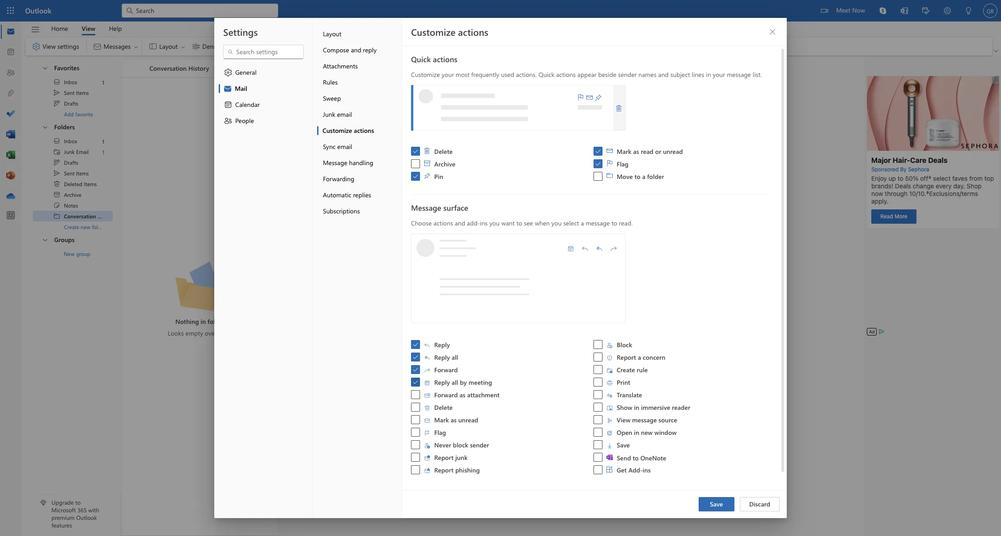 Task type: locate. For each thing, give the bounding box(es) containing it.
all up the ' forward'
[[452, 353, 459, 362]]

0 vertical spatial reply
[[435, 340, 450, 349]]

2 tree item from the top
[[33, 87, 113, 98]]

history left 
[[189, 64, 209, 72]]

1 horizontal spatial a
[[638, 353, 642, 362]]

actions down message surface
[[434, 219, 453, 227]]

1 vertical spatial new
[[642, 428, 653, 437]]

flag up never
[[435, 428, 446, 437]]

by
[[460, 378, 467, 387]]

drafts inside " drafts  sent items  deleted items  archive  notes  conversation history"
[[64, 159, 78, 166]]

more apps image
[[6, 211, 15, 220]]

 inside ' reply all by meeting'
[[424, 380, 431, 386]]

archive down deleted
[[64, 191, 81, 198]]

 get add-ins
[[607, 466, 651, 474]]

send to onenote
[[617, 454, 667, 462]]

in
[[707, 70, 712, 79], [201, 317, 206, 326], [635, 403, 640, 412], [635, 428, 640, 437]]

choose
[[411, 219, 432, 227]]

a right "move"
[[643, 172, 646, 181]]

save button
[[699, 497, 735, 512]]


[[213, 64, 222, 73]]

 button for folders
[[37, 120, 52, 134]]

history inside conversation history 
[[189, 64, 209, 72]]

0 vertical spatial report
[[617, 353, 637, 362]]

conversation down layout group
[[150, 64, 187, 72]]

folder inside "tree item"
[[92, 223, 106, 231]]

1 vertical spatial archive
[[64, 191, 81, 198]]

1 sent from the top
[[64, 89, 75, 96]]

1 1 from the top
[[102, 79, 104, 86]]

2 vertical spatial 
[[42, 236, 49, 243]]

0 vertical spatial junk
[[323, 110, 336, 119]]

1 down the folders tree item
[[102, 138, 104, 145]]

ad
[[870, 329, 875, 335]]

1 vertical spatial 
[[53, 159, 60, 166]]

 inside the folders tree item
[[42, 123, 49, 131]]

1 horizontal spatial flag
[[617, 160, 629, 168]]

2 sent from the top
[[64, 170, 75, 177]]

1 horizontal spatial message
[[633, 416, 657, 424]]

forward down  reply all
[[435, 366, 458, 374]]

 for 
[[224, 100, 233, 109]]


[[53, 191, 60, 198]]


[[822, 7, 829, 14]]

in right show
[[635, 403, 640, 412]]

tree item down notes
[[33, 211, 115, 222]]

tree item up  junk email
[[33, 136, 113, 146]]

view button
[[75, 21, 102, 35]]

view left help
[[82, 24, 95, 32]]

1  inbox from the top
[[53, 78, 77, 86]]

outlook right the premium
[[76, 514, 97, 522]]

1 all from the top
[[452, 353, 459, 362]]

2 horizontal spatial view
[[617, 416, 631, 424]]

0 horizontal spatial conversation
[[64, 213, 96, 220]]

folder down or
[[648, 172, 665, 181]]

favorites tree
[[33, 57, 113, 120]]

new down  view message source on the right
[[642, 428, 653, 437]]

view for 
[[43, 42, 56, 51]]

 for delete
[[413, 148, 419, 154]]

1 vertical spatial sent
[[64, 170, 75, 177]]

2 vertical spatial customize
[[323, 126, 352, 135]]

 inbox up  junk email
[[53, 137, 77, 145]]

0 vertical spatial as
[[634, 147, 640, 156]]

folder inside nothing in folder looks empty over here.
[[208, 317, 225, 326]]

2  from the top
[[53, 137, 60, 145]]

2 vertical spatial reply
[[435, 378, 450, 387]]

 down the 
[[32, 42, 41, 51]]


[[53, 89, 60, 96], [53, 170, 60, 177]]

customize actions heading
[[411, 26, 489, 38]]

conversation up create new folder
[[64, 213, 96, 220]]

going
[[518, 313, 535, 322]]

 button left groups on the left
[[37, 232, 52, 247]]

1  from the top
[[53, 78, 60, 86]]

 inside settings tab list
[[224, 68, 233, 77]]

1  from the top
[[53, 100, 60, 107]]

items inside  sent items  drafts
[[76, 89, 89, 96]]

or
[[656, 147, 662, 156]]

 for 
[[53, 137, 60, 145]]

delete up  mark as unread
[[435, 403, 453, 412]]

outlook
[[25, 6, 51, 15], [572, 313, 595, 322], [76, 514, 97, 522]]

1 horizontal spatial you
[[552, 219, 562, 227]]

 button inside the folders tree item
[[37, 120, 52, 134]]

 up 
[[424, 405, 431, 411]]

0 horizontal spatial mark
[[435, 416, 449, 424]]

forward up  delete
[[435, 391, 458, 399]]


[[53, 202, 60, 209]]

archive
[[435, 160, 456, 168], [64, 191, 81, 198]]

2  from the top
[[53, 170, 60, 177]]

flag up "move"
[[617, 160, 629, 168]]

0 vertical spatial folder
[[648, 172, 665, 181]]

 inbox down favorites
[[53, 78, 77, 86]]

0 horizontal spatial archive
[[64, 191, 81, 198]]

document containing settings
[[0, 0, 1002, 536]]

delete
[[435, 147, 453, 156], [435, 403, 453, 412]]

items up deleted
[[76, 170, 89, 177]]

0 vertical spatial a
[[643, 172, 646, 181]]

1 vertical spatial 
[[53, 137, 60, 145]]

as left read
[[634, 147, 640, 156]]

onedrive image
[[6, 192, 15, 201]]


[[224, 116, 233, 125]]

want
[[502, 219, 515, 227]]

1 inside favorites tree
[[102, 79, 104, 86]]

9 tree item from the top
[[33, 189, 113, 200]]

sender
[[619, 70, 637, 79], [470, 441, 490, 449]]

email for junk email
[[337, 110, 352, 119]]

1 horizontal spatial create
[[617, 366, 636, 374]]

tree item up 
[[33, 200, 113, 211]]

tree
[[33, 136, 115, 232]]

1 forward from the top
[[435, 366, 458, 374]]

1 vertical spatial create
[[617, 366, 636, 374]]

mark down  delete
[[435, 416, 449, 424]]

outlook up  button
[[25, 6, 51, 15]]

11 tree item from the top
[[33, 211, 115, 222]]

2 horizontal spatial folder
[[648, 172, 665, 181]]

inbox down favorites tree item
[[64, 78, 77, 86]]

as for attachment
[[460, 391, 466, 399]]

customize actions button
[[317, 123, 402, 139]]

3 tree item from the top
[[33, 98, 113, 109]]

 button inside favorites tree item
[[37, 60, 52, 75]]

you right when
[[552, 219, 562, 227]]

 up the 
[[53, 180, 60, 188]]

3  from the top
[[42, 236, 49, 243]]

2 reply from the top
[[435, 353, 450, 362]]

surface
[[444, 203, 469, 213]]

view inside  view settings
[[43, 42, 56, 51]]

 report a concern
[[607, 353, 666, 362]]

0 horizontal spatial sender
[[470, 441, 490, 449]]

excel image
[[6, 151, 15, 160]]

as down  delete
[[451, 416, 457, 424]]


[[424, 342, 431, 349]]

2 forward from the top
[[435, 391, 458, 399]]

conversation inside conversation history 
[[150, 64, 187, 72]]

 inside tree
[[53, 137, 60, 145]]

2 delete from the top
[[435, 403, 453, 412]]

items up favorite
[[76, 89, 89, 96]]

 for reply
[[413, 342, 419, 348]]

0 vertical spatial 
[[32, 42, 41, 51]]

0 horizontal spatial your
[[442, 70, 454, 79]]

send
[[617, 454, 632, 462]]

tab list
[[44, 21, 129, 35]]

actions up most
[[433, 54, 458, 64]]

1 vertical spatial unread
[[459, 416, 479, 424]]

1 horizontal spatial customize actions
[[411, 26, 489, 38]]

1 drafts from the top
[[64, 100, 78, 107]]

 inside settings tab list
[[224, 100, 233, 109]]

tree item containing 
[[33, 211, 115, 222]]

 up add favorite tree item
[[53, 100, 60, 107]]

you
[[490, 219, 500, 227], [552, 219, 562, 227], [610, 313, 621, 322]]

0 horizontal spatial unread
[[459, 416, 479, 424]]

create up groups "tree item"
[[64, 223, 79, 231]]

3 reply from the top
[[435, 378, 450, 387]]

 inside favorites tree
[[53, 78, 60, 86]]

message for message handling
[[323, 158, 348, 167]]

0 horizontal spatial and
[[351, 46, 362, 54]]

junk down sweep
[[323, 110, 336, 119]]

sent
[[64, 89, 75, 96], [64, 170, 75, 177]]

handling
[[349, 158, 374, 167]]

save down "open"
[[617, 441, 630, 449]]

layout
[[323, 30, 342, 38]]

calendar image
[[6, 48, 15, 57]]

4 tree item from the top
[[33, 136, 113, 146]]

 button for groups
[[37, 232, 52, 247]]

 button left favorites
[[37, 60, 52, 75]]

1 right email
[[102, 148, 104, 156]]

forward
[[435, 366, 458, 374], [435, 391, 458, 399]]

2 vertical spatial  button
[[37, 232, 52, 247]]

1 your from the left
[[442, 70, 454, 79]]

junk email
[[323, 110, 352, 119]]

 up 
[[224, 100, 233, 109]]

 inside  view settings
[[32, 42, 41, 51]]

 move to a folder
[[607, 172, 665, 181]]

view
[[82, 24, 95, 32], [43, 42, 56, 51], [617, 416, 631, 424]]

you're
[[499, 313, 516, 322]]

folder for create new folder
[[92, 223, 106, 231]]

items right deleted
[[84, 180, 97, 188]]

1 reply from the top
[[435, 340, 450, 349]]

in inside nothing in folder looks empty over here.
[[201, 317, 206, 326]]

group
[[76, 250, 91, 257]]

1 down favorites tree item
[[102, 79, 104, 86]]

ins down the send to onenote
[[643, 466, 651, 474]]

1  button from the top
[[37, 60, 52, 75]]

 down 
[[424, 380, 431, 386]]

junk inside button
[[323, 110, 336, 119]]

unread down the  forward as attachment at the left of the page
[[459, 416, 479, 424]]

calendar
[[235, 100, 260, 109]]

1 vertical spatial 
[[53, 170, 60, 177]]

1 vertical spatial sender
[[470, 441, 490, 449]]

with right '365'
[[88, 507, 99, 514]]

0 horizontal spatial flag
[[435, 428, 446, 437]]

1 horizontal spatial ins
[[643, 466, 651, 474]]

mark up  flag
[[617, 147, 632, 156]]

 inside  delete
[[424, 405, 431, 411]]

1 horizontal spatial conversation
[[150, 64, 187, 72]]

1 horizontal spatial history
[[189, 64, 209, 72]]

 for pin
[[413, 173, 419, 180]]

attachments button
[[317, 58, 402, 74]]

 inbox inside tree
[[53, 137, 77, 145]]

0 vertical spatial sent
[[64, 89, 75, 96]]

2  from the top
[[42, 123, 49, 131]]

archive inside " drafts  sent items  deleted items  archive  notes  conversation history"
[[64, 191, 81, 198]]

3  button from the top
[[37, 232, 52, 247]]

drafts up add favorite tree item
[[64, 100, 78, 107]]


[[770, 28, 777, 35]]

as for read
[[634, 147, 640, 156]]

message
[[728, 70, 752, 79], [586, 219, 610, 227], [633, 416, 657, 424]]

ins left want
[[480, 219, 488, 227]]

 inside " drafts  sent items  deleted items  archive  notes  conversation history"
[[53, 180, 60, 188]]

 button left the folders
[[37, 120, 52, 134]]

 up add favorite tree item
[[53, 89, 60, 96]]

customize
[[411, 26, 456, 38], [411, 70, 440, 79], [323, 126, 352, 135]]

message down sync email
[[323, 158, 348, 167]]

translate
[[617, 391, 643, 399]]

2 inbox from the top
[[64, 137, 77, 145]]

document
[[0, 0, 1002, 536]]

 delete
[[424, 147, 453, 156]]

2 vertical spatial as
[[451, 416, 457, 424]]

1 vertical spatial 
[[42, 123, 49, 131]]

actions
[[459, 26, 489, 38], [433, 54, 458, 64], [557, 70, 576, 79], [354, 126, 374, 135], [434, 219, 453, 227]]

layout group
[[144, 38, 232, 56]]

0 horizontal spatial with
[[88, 507, 99, 514]]

2 vertical spatial and
[[455, 219, 466, 227]]

select
[[564, 219, 580, 227]]

0 vertical spatial flag
[[617, 160, 629, 168]]

 flag
[[424, 428, 446, 437]]

never
[[435, 441, 452, 449]]

inbox inside tree
[[64, 137, 77, 145]]

actions down junk email button
[[354, 126, 374, 135]]

0 horizontal spatial view
[[43, 42, 56, 51]]

save
[[617, 441, 630, 449], [711, 500, 724, 509]]

 button
[[211, 61, 225, 76]]

0 vertical spatial 
[[53, 100, 60, 107]]

1 horizontal spatial 
[[424, 380, 431, 386]]

1 horizontal spatial folder
[[208, 317, 225, 326]]

tree item containing 
[[33, 189, 113, 200]]

new inside customize actions tab panel
[[642, 428, 653, 437]]

5 tree item from the top
[[33, 146, 113, 157]]

 pin
[[424, 172, 444, 181]]

 inside  sent items  drafts
[[53, 89, 60, 96]]

drafts down  junk email
[[64, 159, 78, 166]]

 right 
[[224, 68, 233, 77]]

tree item down  junk email
[[33, 157, 113, 168]]

0 vertical spatial with
[[596, 313, 609, 322]]

all left by
[[452, 378, 459, 387]]

tree item down deleted
[[33, 189, 113, 200]]

 flag
[[607, 160, 629, 168]]

1 horizontal spatial with
[[596, 313, 609, 322]]

 button inside groups "tree item"
[[37, 232, 52, 247]]

1 delete from the top
[[435, 147, 453, 156]]

a right select
[[581, 219, 585, 227]]

history
[[189, 64, 209, 72], [98, 213, 115, 220]]

 inside groups "tree item"
[[42, 236, 49, 243]]

save left discard
[[711, 500, 724, 509]]

report for report phishing
[[435, 466, 454, 474]]

8 tree item from the top
[[33, 179, 113, 189]]

names
[[639, 70, 657, 79]]

home button
[[45, 21, 75, 35]]

dialog
[[0, 0, 1002, 536]]

2 vertical spatial report
[[435, 466, 454, 474]]

and right names
[[659, 70, 669, 79]]

tree item
[[33, 77, 113, 87], [33, 87, 113, 98], [33, 98, 113, 109], [33, 136, 113, 146], [33, 146, 113, 157], [33, 157, 113, 168], [33, 168, 113, 179], [33, 179, 113, 189], [33, 189, 113, 200], [33, 200, 113, 211], [33, 211, 115, 222]]

quick down customize actions heading at the left top of the page
[[411, 54, 431, 64]]

a up rule
[[638, 353, 642, 362]]

set your advertising preferences image
[[879, 328, 886, 335]]

 for flag
[[595, 161, 602, 167]]


[[424, 443, 431, 449]]

as down by
[[460, 391, 466, 399]]


[[53, 148, 60, 155]]

1 vertical spatial save
[[711, 500, 724, 509]]

2 vertical spatial outlook
[[76, 514, 97, 522]]

in up over
[[201, 317, 206, 326]]

forwarding button
[[317, 171, 402, 187]]

application containing settings
[[0, 0, 1002, 536]]

2 drafts from the top
[[64, 159, 78, 166]]

1 vertical spatial message
[[411, 203, 442, 213]]

report up " create rule"
[[617, 353, 637, 362]]

new
[[81, 223, 90, 231], [642, 428, 653, 437]]

delete up the  archive in the left top of the page
[[435, 147, 453, 156]]

0 horizontal spatial create
[[64, 223, 79, 231]]

0 vertical spatial conversation
[[150, 64, 187, 72]]

2 horizontal spatial you
[[610, 313, 621, 322]]

1 horizontal spatial mark
[[617, 147, 632, 156]]

email down sweep
[[337, 110, 352, 119]]

1 vertical spatial drafts
[[64, 159, 78, 166]]

1  from the top
[[42, 64, 49, 71]]

1 vertical spatial conversation
[[64, 213, 96, 220]]

1 vertical spatial view
[[43, 42, 56, 51]]

rules button
[[317, 74, 402, 90]]

0 horizontal spatial new
[[81, 223, 90, 231]]

sent up deleted
[[64, 170, 75, 177]]

your
[[442, 70, 454, 79], [713, 70, 726, 79]]

sent inside  sent items  drafts
[[64, 89, 75, 96]]

 inside favorites tree item
[[42, 64, 49, 71]]

message inside message handling button
[[323, 158, 348, 167]]

as for unread
[[451, 416, 457, 424]]

meeting
[[469, 378, 493, 387]]

compose and reply
[[323, 46, 377, 54]]

0 vertical spatial archive
[[435, 160, 456, 168]]

report down never
[[435, 453, 454, 462]]


[[607, 368, 613, 374]]

 button
[[37, 60, 52, 75], [37, 120, 52, 134], [37, 232, 52, 247]]

10 tree item from the top
[[33, 200, 113, 211]]

email right sync
[[338, 142, 353, 151]]

archive up pin
[[435, 160, 456, 168]]

mail image
[[6, 27, 15, 36]]

 inbox inside favorites tree
[[53, 78, 77, 86]]

word image
[[6, 130, 15, 139]]

customize down quick actions
[[411, 70, 440, 79]]

2  button from the top
[[37, 120, 52, 134]]

mark for mark as read or unread
[[617, 147, 632, 156]]

customize down junk email
[[323, 126, 352, 135]]

1 vertical spatial junk
[[64, 148, 75, 155]]

drafts
[[64, 100, 78, 107], [64, 159, 78, 166]]


[[424, 418, 431, 424]]

 inside " drafts  sent items  deleted items  archive  notes  conversation history"
[[53, 159, 60, 166]]

0 horizontal spatial history
[[98, 213, 115, 220]]

1 inbox from the top
[[64, 78, 77, 86]]

0 vertical spatial 
[[224, 100, 233, 109]]

favorites tree item
[[33, 60, 113, 77]]

2  from the top
[[53, 159, 60, 166]]

message up choose
[[411, 203, 442, 213]]

files image
[[6, 89, 15, 98]]

message inside customize actions tab panel
[[411, 203, 442, 213]]

 left groups on the left
[[42, 236, 49, 243]]

1 vertical spatial history
[[98, 213, 115, 220]]

1 vertical spatial 
[[224, 68, 233, 77]]

all for reply all
[[452, 353, 459, 362]]

2 all from the top
[[452, 378, 459, 387]]

1 vertical spatial a
[[581, 219, 585, 227]]

report down  report junk
[[435, 466, 454, 474]]

 for  view settings
[[32, 42, 41, 51]]

1 vertical spatial flag
[[435, 428, 446, 437]]

mail
[[235, 84, 247, 93]]

items
[[76, 89, 89, 96], [76, 170, 89, 177], [84, 180, 97, 188]]

folders
[[54, 123, 75, 131]]

archive inside customize actions tab panel
[[435, 160, 456, 168]]

customize your most frequently used actions. quick actions appear beside sender names and subject lines in your message list.
[[411, 70, 763, 79]]

0 vertical spatial inbox
[[64, 78, 77, 86]]

settings tab list
[[214, 18, 313, 518]]

immersive
[[642, 403, 671, 412]]


[[424, 468, 431, 474]]

0 vertical spatial sender
[[619, 70, 637, 79]]

0 horizontal spatial as
[[451, 416, 457, 424]]

reply
[[435, 340, 450, 349], [435, 353, 450, 362], [435, 378, 450, 387]]

1 vertical spatial delete
[[435, 403, 453, 412]]

junk right 
[[64, 148, 75, 155]]

2 vertical spatial folder
[[208, 317, 225, 326]]

reply up  reply all
[[435, 340, 450, 349]]

tree containing 
[[33, 136, 115, 232]]

with left for
[[596, 313, 609, 322]]

1 vertical spatial with
[[88, 507, 99, 514]]

new group tree item
[[33, 248, 113, 259]]

outlook link
[[25, 0, 51, 21]]

1 horizontal spatial new
[[642, 428, 653, 437]]

0 vertical spatial history
[[189, 64, 209, 72]]

message left list.
[[728, 70, 752, 79]]

message up " open in new window"
[[633, 416, 657, 424]]

unread right or
[[664, 147, 684, 156]]

folder inside customize actions tab panel
[[648, 172, 665, 181]]

choose actions and add-ins you want to see when you select a message to read.
[[411, 219, 633, 227]]

1 for junk email
[[102, 138, 104, 145]]

view inside customize actions tab panel
[[617, 416, 631, 424]]

2 1 from the top
[[102, 138, 104, 145]]

you left for
[[610, 313, 621, 322]]

1 vertical spatial outlook
[[572, 313, 595, 322]]


[[413, 148, 419, 154], [595, 148, 602, 154], [595, 161, 602, 167], [413, 173, 419, 180], [413, 342, 419, 348], [413, 354, 419, 360], [413, 367, 419, 373], [413, 379, 419, 385]]

 left the folders
[[42, 123, 49, 131]]

quick
[[411, 54, 431, 64], [539, 70, 555, 79]]

inbox inside favorites tree
[[64, 78, 77, 86]]

sender left names
[[619, 70, 637, 79]]

forwarding
[[323, 175, 355, 183]]

2  inbox from the top
[[53, 137, 77, 145]]

new up groups "tree item"
[[81, 223, 90, 231]]

reply down the ' forward'
[[435, 378, 450, 387]]


[[424, 173, 431, 179]]

0 vertical spatial outlook
[[25, 6, 51, 15]]

and left reply
[[351, 46, 362, 54]]

get
[[617, 466, 627, 474]]

0 vertical spatial 
[[53, 89, 60, 96]]

message list section
[[122, 57, 278, 536]]

2 horizontal spatial and
[[659, 70, 669, 79]]

to do image
[[6, 110, 15, 119]]

 up 
[[53, 137, 60, 145]]

sent up add on the left of the page
[[64, 89, 75, 96]]

0 vertical spatial delete
[[435, 147, 453, 156]]

 button
[[766, 25, 780, 39]]

0 horizontal spatial 
[[224, 100, 233, 109]]

0 horizontal spatial junk
[[64, 148, 75, 155]]

1  from the top
[[53, 89, 60, 96]]

application
[[0, 0, 1002, 536]]



Task type: describe. For each thing, give the bounding box(es) containing it.
with inside upgrade to microsoft 365 with premium outlook features
[[88, 507, 99, 514]]

outlook inside banner
[[25, 6, 51, 15]]


[[607, 173, 613, 179]]

tree item containing 
[[33, 200, 113, 211]]


[[227, 49, 234, 55]]

add favorite
[[64, 111, 93, 118]]

actions down outlook banner
[[459, 26, 489, 38]]

people image
[[6, 68, 15, 77]]

attachment
[[468, 391, 500, 399]]

1 tree item from the top
[[33, 77, 113, 87]]


[[607, 160, 613, 166]]

customize actions inside customize actions tab panel
[[411, 26, 489, 38]]

1 vertical spatial ins
[[643, 466, 651, 474]]

create inside customize actions tab panel
[[617, 366, 636, 374]]

new
[[64, 250, 75, 257]]

customize actions inside customize actions button
[[323, 126, 374, 135]]

 archive
[[424, 160, 456, 168]]

create inside "tree item"
[[64, 223, 79, 231]]

 for groups
[[42, 236, 49, 243]]

7 tree item from the top
[[33, 168, 113, 179]]

powerpoint image
[[6, 171, 15, 180]]

customize inside button
[[323, 126, 352, 135]]

meet now
[[837, 6, 866, 14]]

sync email
[[323, 142, 353, 151]]

 print
[[607, 378, 631, 387]]

free.
[[633, 313, 645, 322]]

phishing
[[456, 466, 480, 474]]

0 horizontal spatial quick
[[411, 54, 431, 64]]

report for report a concern
[[617, 353, 637, 362]]

drafts inside  sent items  drafts
[[64, 100, 78, 107]]

premium features image
[[40, 500, 47, 507]]

reply for reply
[[435, 340, 450, 349]]

and inside compose and reply button
[[351, 46, 362, 54]]

reader
[[673, 403, 691, 412]]

2 vertical spatial items
[[84, 180, 97, 188]]

 block
[[607, 340, 633, 349]]

in right "open"
[[635, 428, 640, 437]]

sent inside " drafts  sent items  deleted items  archive  notes  conversation history"
[[64, 170, 75, 177]]

in right lines
[[707, 70, 712, 79]]

 drafts  sent items  deleted items  archive  notes  conversation history
[[53, 159, 115, 220]]

0 horizontal spatial ins
[[480, 219, 488, 227]]

2 your from the left
[[713, 70, 726, 79]]

new group
[[64, 250, 91, 257]]

sync
[[323, 142, 336, 151]]

 reply all
[[424, 353, 459, 362]]

 reply all by meeting
[[424, 378, 493, 387]]

2 horizontal spatial a
[[643, 172, 646, 181]]

 mark as unread
[[424, 416, 479, 424]]

sweep
[[323, 94, 341, 103]]

 for reply all
[[413, 354, 419, 360]]

to right "move"
[[635, 172, 641, 181]]

 mark as read or unread
[[607, 147, 684, 156]]

 view message source
[[607, 416, 678, 424]]

to inside upgrade to microsoft 365 with premium outlook features
[[75, 499, 81, 507]]


[[607, 405, 613, 411]]

 view settings
[[32, 42, 79, 51]]

print
[[617, 378, 631, 387]]

 inbox for sent items
[[53, 78, 77, 86]]

tab list containing home
[[44, 21, 129, 35]]

2 horizontal spatial message
[[728, 70, 752, 79]]


[[607, 430, 613, 437]]

dialog containing settings
[[0, 0, 1002, 536]]

all for reply all by meeting
[[452, 378, 459, 387]]

message for message surface
[[411, 203, 442, 213]]


[[607, 355, 613, 361]]

compose
[[323, 46, 349, 54]]


[[31, 25, 40, 34]]

layout button
[[317, 26, 402, 42]]

new inside "tree item"
[[81, 223, 90, 231]]

see
[[524, 219, 534, 227]]

1 vertical spatial and
[[659, 70, 669, 79]]

junk
[[456, 453, 468, 462]]

folder for nothing in folder looks empty over here.
[[208, 317, 225, 326]]

flag for  flag
[[617, 160, 629, 168]]

sweep button
[[317, 90, 402, 107]]

 general
[[224, 68, 257, 77]]

2 vertical spatial a
[[638, 353, 642, 362]]

 for  general
[[224, 68, 233, 77]]

 open in new window
[[607, 428, 677, 437]]

1 horizontal spatial and
[[455, 219, 466, 227]]

to left see
[[517, 219, 523, 227]]

list.
[[753, 70, 763, 79]]

 never block sender
[[424, 441, 490, 449]]

inbox for junk email
[[64, 137, 77, 145]]

1 vertical spatial items
[[76, 170, 89, 177]]

tree item containing 
[[33, 179, 113, 189]]

history inside " drafts  sent items  deleted items  archive  notes  conversation history"
[[98, 213, 115, 220]]

Search settings search field
[[234, 47, 295, 56]]

3 1 from the top
[[102, 148, 104, 156]]


[[424, 368, 431, 374]]

create new folder
[[64, 223, 106, 231]]

1 horizontal spatial sender
[[619, 70, 637, 79]]

create new folder tree item
[[33, 222, 113, 232]]

report for report junk
[[435, 453, 454, 462]]

add-
[[467, 219, 480, 227]]

flag for  flag
[[435, 428, 446, 437]]

settings heading
[[223, 26, 258, 38]]


[[607, 380, 613, 386]]

 sent items  drafts
[[53, 89, 89, 107]]

 reply
[[424, 340, 450, 349]]

groups
[[54, 235, 75, 244]]

forward for forward as attachment
[[435, 391, 458, 399]]

0 vertical spatial unread
[[664, 147, 684, 156]]

add favorite tree item
[[33, 109, 113, 120]]

 for folders
[[42, 123, 49, 131]]

outlook inside upgrade to microsoft 365 with premium outlook features
[[76, 514, 97, 522]]

 for forward
[[413, 367, 419, 373]]

actions left appear
[[557, 70, 576, 79]]

6 tree item from the top
[[33, 157, 113, 168]]

 button
[[26, 22, 44, 37]]

 show in immersive reader
[[607, 403, 691, 412]]

0 horizontal spatial you
[[490, 219, 500, 227]]

when
[[535, 219, 550, 227]]

 for reply all by meeting
[[413, 379, 419, 385]]

1 vertical spatial message
[[586, 219, 610, 227]]


[[424, 393, 431, 399]]

folders tree item
[[33, 120, 113, 136]]

delete for  delete
[[435, 403, 453, 412]]

1 for sent items
[[102, 79, 104, 86]]

premium
[[51, 514, 75, 522]]

delete for  delete
[[435, 147, 453, 156]]

 translate
[[607, 391, 643, 399]]

sync email button
[[317, 139, 402, 155]]


[[223, 84, 232, 93]]

 inside " drafts  sent items  deleted items  archive  notes  conversation history"
[[53, 170, 60, 177]]

to left the read. at the right
[[612, 219, 618, 227]]


[[607, 148, 613, 154]]

nothing
[[176, 317, 199, 326]]

 for mark as read or unread
[[595, 148, 602, 154]]

view for 
[[617, 416, 631, 424]]

 button for favorites
[[37, 60, 52, 75]]

left-rail-appbar navigation
[[2, 21, 20, 207]]

customize actions tab panel
[[402, 18, 788, 518]]

used
[[502, 70, 515, 79]]


[[53, 213, 60, 220]]

most
[[456, 70, 470, 79]]

home
[[51, 24, 68, 32]]

0 horizontal spatial save
[[617, 441, 630, 449]]

 for  reply all by meeting
[[424, 380, 431, 386]]

block
[[617, 340, 633, 349]]

inbox for sent items
[[64, 78, 77, 86]]

1 horizontal spatial quick
[[539, 70, 555, 79]]

add
[[64, 111, 74, 118]]

favorite
[[75, 111, 93, 118]]

0 horizontal spatial a
[[581, 219, 585, 227]]


[[607, 342, 613, 349]]

to right send
[[633, 454, 639, 462]]

add-
[[629, 466, 643, 474]]

take
[[557, 313, 570, 322]]

reply for reply all by meeting
[[435, 378, 450, 387]]

2 horizontal spatial outlook
[[572, 313, 595, 322]]

outlook banner
[[0, 0, 1002, 21]]

rules
[[323, 78, 338, 86]]

help
[[109, 24, 122, 32]]


[[607, 418, 613, 424]]

save inside button
[[711, 500, 724, 509]]

 inside  sent items  drafts
[[53, 100, 60, 107]]

block
[[453, 441, 469, 449]]

 report junk
[[424, 453, 468, 462]]

 junk email
[[53, 148, 89, 155]]

meet
[[837, 6, 851, 14]]

2 vertical spatial message
[[633, 416, 657, 424]]

actions inside button
[[354, 126, 374, 135]]

 save
[[607, 441, 630, 449]]

pin
[[435, 172, 444, 181]]

junk email button
[[317, 107, 402, 123]]


[[424, 160, 431, 166]]

message surface
[[411, 203, 469, 213]]

email for sync email
[[338, 142, 353, 151]]

1 vertical spatial customize
[[411, 70, 440, 79]]

 heading
[[138, 60, 225, 77]]

concern
[[643, 353, 666, 362]]

lines
[[692, 70, 705, 79]]

upgrade to microsoft 365 with premium outlook features
[[51, 499, 99, 529]]

reply for reply all
[[435, 353, 450, 362]]

 for favorites
[[42, 64, 49, 71]]

groups tree item
[[33, 232, 113, 248]]

mark for mark as unread
[[435, 416, 449, 424]]

subscriptions
[[323, 207, 360, 215]]

 for 
[[53, 78, 60, 86]]

junk inside tree item
[[64, 148, 75, 155]]

0 vertical spatial customize
[[411, 26, 456, 38]]

 inbox for junk email
[[53, 137, 77, 145]]

for
[[623, 313, 631, 322]]

tree item containing 
[[33, 146, 113, 157]]

favorites
[[54, 64, 79, 72]]

features
[[51, 522, 72, 529]]

conversation history 
[[150, 64, 222, 73]]

conversation inside " drafts  sent items  deleted items  archive  notes  conversation history"
[[64, 213, 96, 220]]

view inside button
[[82, 24, 95, 32]]

forward for forward
[[435, 366, 458, 374]]



Task type: vqa. For each thing, say whether or not it's contained in the screenshot.


